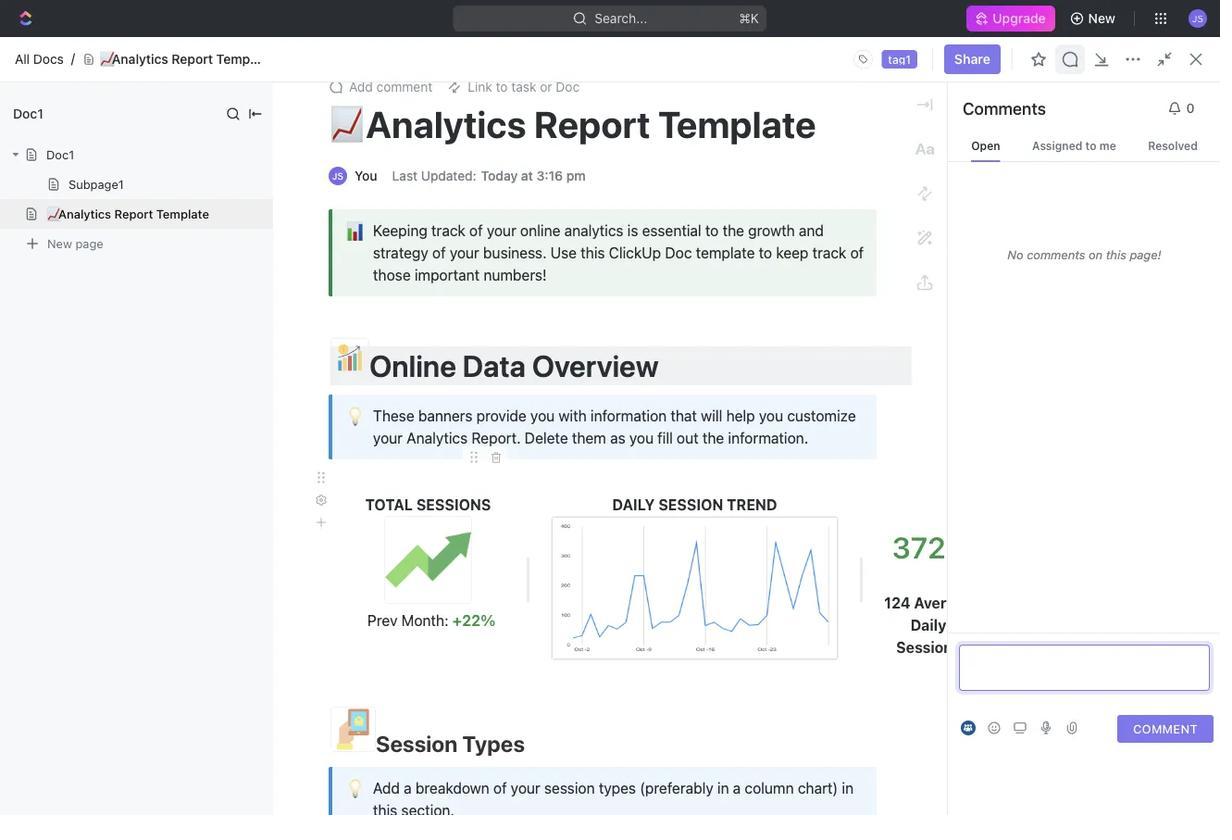 Task type: locate. For each thing, give the bounding box(es) containing it.
1 vertical spatial overview
[[532, 349, 659, 384]]

0 horizontal spatial new
[[47, 237, 72, 251]]

2 horizontal spatial report
[[534, 103, 651, 146]]

in right chart)
[[843, 780, 854, 797]]

track down and
[[813, 245, 847, 262]]

0 button
[[1161, 94, 1207, 123]]

inbox link
[[7, 149, 228, 179]]

0 vertical spatial the
[[723, 222, 745, 240]]

the up folders button
[[703, 430, 725, 447]]

0 horizontal spatial share
[[955, 51, 991, 67]]

track down list link
[[432, 222, 466, 240]]

numbers!
[[484, 267, 547, 284]]

online
[[370, 349, 457, 384]]

💡 for add a breakdown of your session types (preferably in a column chart) in this section.
[[346, 778, 362, 798]]

on
[[1089, 248, 1103, 262]]

1 vertical spatial share
[[1027, 79, 1063, 94]]

0 horizontal spatial js
[[333, 171, 344, 182]]

add for add comment
[[349, 80, 373, 95]]

share down upgrade link
[[955, 51, 991, 67]]

0 vertical spatial space
[[307, 79, 345, 94]]

new for new
[[1089, 11, 1116, 26]]

space up board link
[[350, 138, 424, 169]]

workshop
[[626, 338, 686, 353]]

0 vertical spatial report
[[172, 52, 213, 67]]

add left icon
[[615, 80, 639, 95]]

a right create
[[335, 614, 342, 629]]

0 vertical spatial 💡
[[346, 406, 362, 426]]

no
[[1008, 248, 1024, 262]]

124
[[885, 595, 911, 612]]

invite
[[292, 732, 324, 748]]

📈analytics report template down or
[[329, 103, 817, 146]]

new down the dashboards
[[47, 237, 72, 251]]

doc inside keeping track of your online analytics is essential to the growth and strategy of your business. use this clickup doc template to keep track of those important numbers!
[[666, 245, 692, 262]]

add left task
[[1087, 147, 1112, 162]]

template
[[216, 52, 273, 67], [659, 103, 817, 146], [156, 207, 209, 221], [739, 338, 794, 353]]

this inside add a breakdown of your session types (preferably in a column chart) in this section.
[[373, 802, 398, 815]]

icon
[[643, 80, 668, 95]]

add down team
[[373, 780, 400, 797]]

📈analytics report template for new page
[[46, 207, 209, 221]]

comments
[[1028, 248, 1086, 262]]

today
[[481, 169, 518, 184]]

team space
[[271, 79, 345, 94], [281, 138, 429, 169]]

growth
[[749, 222, 795, 240]]

page!
[[1131, 248, 1162, 262]]

1 horizontal spatial space
[[350, 138, 424, 169]]

1 horizontal spatial doc
[[666, 245, 692, 262]]

this right hide on the top
[[784, 43, 807, 58]]

0 vertical spatial 📈analytics
[[99, 52, 168, 67]]

add for add icon
[[615, 80, 639, 95]]

your left session
[[511, 780, 541, 797]]

comment
[[1134, 722, 1199, 736]]

folders
[[286, 451, 338, 469]]

link to task or doc
[[468, 80, 580, 95]]

out
[[677, 430, 699, 447]]

add up 'invite'
[[292, 703, 316, 718]]

information
[[591, 408, 667, 425]]

to down the growth
[[759, 245, 773, 262]]

overview up 📊
[[305, 200, 362, 215]]

•
[[797, 339, 803, 353]]

this left section. at the left bottom of page
[[373, 802, 398, 815]]

provide
[[477, 408, 527, 425]]

user group image
[[254, 82, 265, 92]]

0 horizontal spatial track
[[432, 222, 466, 240]]

strategy
[[373, 245, 429, 262]]

1 vertical spatial docs
[[44, 188, 75, 203]]

doc1 up subpage1
[[46, 148, 74, 162]]

0 horizontal spatial doc1
[[13, 106, 43, 121]]

1 horizontal spatial share
[[1027, 79, 1063, 94]]

docs inside docs link
[[44, 188, 75, 203]]

2 horizontal spatial in
[[843, 780, 854, 797]]

your up important
[[450, 245, 480, 262]]

team right user group icon
[[271, 79, 304, 94]]

no comments on this page!
[[1008, 248, 1162, 262]]

add inside add a breakdown of your session types (preferably in a column chart) in this section.
[[373, 780, 400, 797]]

to left "me"
[[1086, 139, 1097, 152]]

recent
[[282, 274, 331, 292]]

of up important
[[433, 245, 446, 262]]

of inside add a breakdown of your session types (preferably in a column chart) in this section.
[[494, 780, 507, 797]]

📈analytics for share
[[99, 52, 168, 67]]

the inside the these banners provide you with information that will help you customize your analytics report. delete them as you fill out the information.
[[703, 430, 725, 447]]

team up overview link
[[281, 138, 344, 169]]

want
[[460, 43, 490, 58]]

js inside dropdown button
[[1193, 13, 1204, 23]]

0 vertical spatial doc1
[[13, 106, 43, 121]]

custom
[[330, 703, 376, 718]]

will
[[701, 408, 723, 425]]

1 vertical spatial space
[[350, 138, 424, 169]]

share up comments
[[1027, 79, 1063, 94]]

1 horizontal spatial track
[[813, 245, 847, 262]]

your down add a custom field
[[328, 732, 354, 748]]

template down settings
[[659, 103, 817, 146]]

1 vertical spatial track
[[813, 245, 847, 262]]

1 vertical spatial 📈analytics report template
[[329, 103, 817, 146]]

a left custom
[[319, 703, 326, 718]]

team space right user group icon
[[271, 79, 345, 94]]

1 horizontal spatial overview
[[532, 349, 659, 384]]

add icon
[[615, 80, 668, 95]]

1 horizontal spatial doc1
[[46, 148, 74, 162]]

2 vertical spatial 📈analytics report template
[[46, 207, 209, 221]]

this down analytics
[[581, 245, 605, 262]]

table link
[[677, 195, 714, 220]]

1 💡 from the top
[[346, 406, 362, 426]]

docs right all
[[33, 52, 64, 67]]

0 vertical spatial docs
[[33, 52, 64, 67]]

all
[[15, 52, 30, 67]]

you right as
[[630, 430, 654, 447]]

inbox
[[44, 156, 77, 171]]

0 vertical spatial new
[[1089, 11, 1116, 26]]

tag1
[[889, 53, 911, 66]]

40%
[[266, 555, 294, 568]]

agenda
[[690, 338, 735, 353]]

0 horizontal spatial in
[[718, 780, 730, 797]]

1 horizontal spatial in
[[807, 338, 817, 353]]

template up user group icon
[[216, 52, 273, 67]]

add inside button
[[1087, 147, 1112, 162]]

new inside button
[[1089, 11, 1116, 26]]

overview up with
[[532, 349, 659, 384]]

+22%
[[453, 612, 496, 630]]

0 vertical spatial share
[[955, 51, 991, 67]]

1 vertical spatial new
[[47, 237, 72, 251]]

gantt
[[613, 200, 647, 215]]

doc down essential
[[666, 245, 692, 262]]

calendar link
[[520, 195, 579, 220]]

team
[[357, 732, 387, 748]]

0 horizontal spatial overview
[[305, 200, 362, 215]]

month:
[[402, 612, 449, 630]]

report
[[172, 52, 213, 67], [534, 103, 651, 146], [114, 207, 153, 221]]

keeping
[[373, 222, 428, 240]]

resolved
[[1149, 139, 1199, 152]]

new up 'automations'
[[1089, 11, 1116, 26]]

tag1 button
[[849, 44, 922, 74]]

js up 0 at the top right of the page
[[1193, 13, 1204, 23]]

pm
[[567, 169, 586, 184]]

1 vertical spatial doc
[[666, 245, 692, 262]]

doc1
[[13, 106, 43, 121], [46, 148, 74, 162]]

2 💡 from the top
[[346, 778, 362, 798]]

template left •
[[739, 338, 794, 353]]

clickup
[[609, 245, 662, 262]]

the
[[723, 222, 745, 240], [703, 430, 725, 447]]

session
[[376, 731, 458, 757]]

docs link
[[7, 181, 228, 210]]

is
[[628, 222, 639, 240]]

a up section. at the left bottom of page
[[404, 780, 412, 797]]

2 vertical spatial report
[[114, 207, 153, 221]]

workspace
[[346, 614, 412, 629]]

📈analytics report template down subpage1
[[46, 207, 209, 221]]

analytics
[[565, 222, 624, 240]]

team
[[271, 79, 304, 94], [281, 138, 344, 169]]

to right link
[[496, 80, 508, 95]]

0 vertical spatial doc
[[556, 80, 580, 95]]

chart)
[[798, 780, 839, 797]]

0 horizontal spatial doc
[[556, 80, 580, 95]]

team space inside "team space" link
[[271, 79, 345, 94]]

docs down inbox
[[44, 188, 75, 203]]

💡 down invite your team
[[346, 778, 362, 798]]

to
[[493, 43, 506, 58], [496, 80, 508, 95], [1086, 139, 1097, 152], [706, 222, 719, 240], [759, 245, 773, 262]]

doc1 down all
[[13, 106, 43, 121]]

1 horizontal spatial js
[[1193, 13, 1204, 23]]

add a custom field
[[292, 703, 408, 718]]

last updated: today at 3:16 pm
[[392, 169, 586, 184]]

your down these
[[373, 430, 403, 447]]

1 vertical spatial the
[[703, 430, 725, 447]]

0 vertical spatial js
[[1193, 13, 1204, 23]]

link
[[468, 80, 493, 95]]

this
[[784, 43, 807, 58], [581, 245, 605, 262], [1107, 248, 1127, 262], [373, 802, 398, 815]]

you up delete
[[531, 408, 555, 425]]

overview
[[305, 200, 362, 215], [532, 349, 659, 384]]

of down types at the left of the page
[[494, 780, 507, 797]]

list link
[[463, 195, 489, 220]]

💡 left these
[[346, 406, 362, 426]]

in left column
[[718, 780, 730, 797]]

1 vertical spatial doc1
[[46, 148, 74, 162]]

your
[[487, 222, 517, 240], [450, 245, 480, 262], [373, 430, 403, 447], [328, 732, 354, 748], [511, 780, 541, 797]]

⌘k
[[740, 11, 760, 26]]

dashboards link
[[7, 212, 228, 242]]

types
[[599, 780, 636, 797]]

gantt link
[[609, 195, 647, 220]]

in right •
[[807, 338, 817, 353]]

business.
[[484, 245, 547, 262]]

all docs
[[15, 52, 64, 67]]

1 vertical spatial 💡
[[346, 778, 362, 798]]

doc right or
[[556, 80, 580, 95]]

your inside the these banners provide you with information that will help you customize your analytics report. delete them as you fill out the information.
[[373, 430, 403, 447]]

new button
[[1063, 4, 1127, 33]]

add for add a custom field
[[292, 703, 316, 718]]

your up business.
[[487, 222, 517, 240]]

invite your team
[[292, 732, 387, 748]]

0 vertical spatial team
[[271, 79, 304, 94]]

team space up overview link
[[281, 138, 429, 169]]

this right on
[[1107, 248, 1127, 262]]

0 horizontal spatial report
[[114, 207, 153, 221]]

the up the template
[[723, 222, 745, 240]]

📈analytics report template up user group icon
[[99, 52, 273, 67]]

💡 for these banners provide you with information that will help you customize your analytics report. delete them as you fill out the information.
[[346, 406, 362, 426]]

📊
[[346, 221, 362, 241]]

add for add a breakdown of your session types (preferably in a column chart) in this section.
[[373, 780, 400, 797]]

0 vertical spatial 📈analytics report template
[[99, 52, 273, 67]]

your inside add a breakdown of your session types (preferably in a column chart) in this section.
[[511, 780, 541, 797]]

upgrade
[[993, 11, 1046, 26]]

to up the template
[[706, 222, 719, 240]]

js left you
[[333, 171, 344, 182]]

0 vertical spatial team space
[[271, 79, 345, 94]]

add left comment
[[349, 80, 373, 95]]

doc right •
[[821, 338, 845, 353]]

2 vertical spatial 📈analytics
[[46, 207, 111, 221]]

space left "add comment"
[[307, 79, 345, 94]]

online data overview
[[370, 349, 912, 384]]

1 vertical spatial report
[[534, 103, 651, 146]]

0 horizontal spatial space
[[307, 79, 345, 94]]

2 vertical spatial doc
[[821, 338, 845, 353]]

📈analytics report template
[[99, 52, 273, 67], [329, 103, 817, 146], [46, 207, 209, 221]]

1 horizontal spatial report
[[172, 52, 213, 67]]

1 horizontal spatial new
[[1089, 11, 1116, 26]]

of down list link
[[470, 222, 483, 240]]

track
[[432, 222, 466, 240], [813, 245, 847, 262]]

you right do
[[435, 43, 457, 58]]



Task type: describe. For each thing, give the bounding box(es) containing it.
fill
[[658, 430, 673, 447]]

124 average daily sessions
[[885, 595, 977, 657]]

hide
[[752, 43, 781, 58]]

enable
[[702, 43, 743, 58]]

template
[[696, 245, 755, 262]]

data
[[463, 349, 526, 384]]

a for workspace
[[335, 614, 342, 629]]

create a workspace
[[292, 614, 412, 629]]

add a breakdown of your session types (preferably in a column chart) in this section.
[[373, 780, 858, 815]]

updated:
[[421, 169, 477, 184]]

resources button
[[922, 272, 1151, 294]]

help
[[727, 408, 756, 425]]

js button
[[1184, 4, 1214, 33]]

keep
[[777, 245, 809, 262]]

share inside share button
[[1027, 79, 1063, 94]]

board link
[[393, 195, 433, 220]]

📈analytics report template for share
[[99, 52, 273, 67]]

open
[[972, 139, 1001, 152]]

calendar
[[523, 200, 579, 215]]

trend
[[727, 497, 778, 514]]

link to task or doc button
[[440, 75, 587, 101]]

add for add task
[[1087, 147, 1112, 162]]

a for breakdown
[[404, 780, 412, 797]]

you up information. on the bottom right of page
[[760, 408, 784, 425]]

add task
[[1087, 147, 1143, 162]]

field
[[380, 703, 408, 718]]

0
[[1187, 101, 1195, 116]]

projects button
[[282, 482, 500, 528]]

settings
[[683, 80, 734, 95]]

customize
[[788, 408, 857, 425]]

these banners provide you with information that will help you customize your analytics report. delete them as you fill out the information.
[[373, 408, 860, 447]]

all docs link
[[15, 52, 64, 67]]

docs inside all docs link
[[33, 52, 64, 67]]

team space link
[[247, 76, 350, 98]]

0 vertical spatial track
[[432, 222, 466, 240]]

assigned to me
[[1033, 139, 1117, 152]]

template down inbox link
[[156, 207, 209, 221]]

column
[[745, 780, 794, 797]]

these
[[373, 408, 415, 425]]

to right want
[[493, 43, 506, 58]]

this inside keeping track of your online analytics is essential to the growth and strategy of your business. use this clickup doc template to keep track of those important numbers!
[[581, 245, 605, 262]]

of right keep on the right top
[[851, 245, 864, 262]]

you
[[355, 169, 378, 184]]

search...
[[595, 11, 648, 26]]

session
[[545, 780, 595, 797]]

getting
[[266, 522, 329, 543]]

add comment
[[349, 80, 433, 95]]

upgrade link
[[967, 6, 1056, 31]]

(preferably
[[640, 780, 714, 797]]

folders button
[[285, 449, 1151, 471]]

sidebar navigation
[[0, 65, 236, 815]]

prev
[[368, 612, 398, 630]]

1 vertical spatial 📈analytics
[[329, 103, 527, 146]]

a for custom
[[319, 703, 326, 718]]

resources
[[923, 274, 997, 292]]

projects
[[321, 497, 372, 513]]

session
[[659, 497, 724, 514]]

0 vertical spatial overview
[[305, 200, 362, 215]]

average
[[915, 595, 973, 612]]

or
[[540, 80, 553, 95]]

report for new page
[[114, 207, 153, 221]]

page
[[75, 237, 103, 251]]

banners
[[419, 408, 473, 425]]

2 horizontal spatial doc
[[821, 338, 845, 353]]

doc inside dropdown button
[[556, 80, 580, 95]]

onboarding checklist button element
[[258, 779, 273, 794]]

assigned
[[1033, 139, 1083, 152]]

1 vertical spatial team space
[[281, 138, 429, 169]]

notifications?
[[606, 43, 689, 58]]

sessions
[[897, 639, 961, 657]]

subpage1
[[69, 177, 124, 191]]

important
[[415, 267, 480, 284]]

📈analytics for new page
[[46, 207, 111, 221]]

1 vertical spatial team
[[281, 138, 344, 169]]

them
[[572, 430, 607, 447]]

new for new page
[[47, 237, 72, 251]]

no lists icon. image
[[692, 604, 766, 679]]

session types
[[376, 731, 525, 757]]

section.
[[402, 802, 455, 815]]

started
[[333, 522, 395, 543]]

getting started
[[266, 522, 395, 543]]

those
[[373, 267, 411, 284]]

online
[[521, 222, 561, 240]]

daily
[[911, 617, 947, 635]]

1 vertical spatial js
[[333, 171, 344, 182]]

comment
[[377, 80, 433, 95]]

board
[[396, 200, 433, 215]]

onboarding checklist button image
[[258, 779, 273, 794]]

to inside dropdown button
[[496, 80, 508, 95]]

at
[[521, 169, 533, 184]]

analytics
[[407, 430, 468, 447]]

the inside keeping track of your online analytics is essential to the growth and strategy of your business. use this clickup doc template to keep track of those important numbers!
[[723, 222, 745, 240]]

team inside "team space" link
[[271, 79, 304, 94]]

comments
[[963, 98, 1047, 118]]

do you want to enable browser notifications? enable hide this
[[414, 43, 807, 58]]

workshop agenda template • in doc
[[626, 338, 845, 353]]

report for share
[[172, 52, 213, 67]]

total sessions
[[366, 497, 491, 514]]

table
[[681, 200, 714, 215]]

enable
[[509, 43, 550, 58]]

me
[[1100, 139, 1117, 152]]

a left column
[[733, 780, 741, 797]]

that
[[671, 408, 698, 425]]

3:16
[[537, 169, 563, 184]]

types
[[463, 731, 525, 757]]

daily
[[613, 497, 655, 514]]



Task type: vqa. For each thing, say whether or not it's contained in the screenshot.
TODAY
yes



